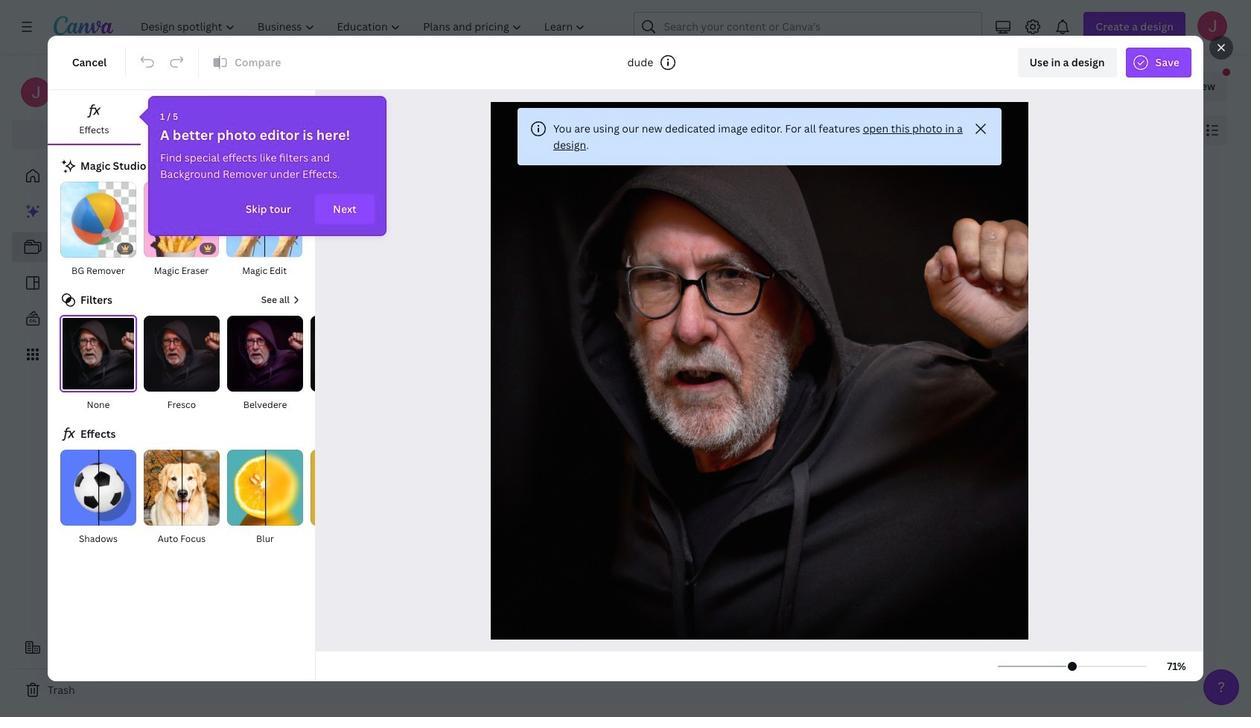 Task type: describe. For each thing, give the bounding box(es) containing it.
1 group from the left
[[203, 223, 361, 382]]

top level navigation element
[[131, 12, 599, 42]]



Task type: vqa. For each thing, say whether or not it's contained in the screenshot.
Video at bottom right
no



Task type: locate. For each thing, give the bounding box(es) containing it.
list
[[12, 197, 194, 370]]

1 horizontal spatial group
[[376, 223, 534, 382]]

0 horizontal spatial group
[[203, 223, 361, 382]]

2 group from the left
[[376, 223, 534, 382]]

None search field
[[634, 12, 983, 42]]

group
[[203, 223, 361, 382], [376, 223, 534, 382]]



